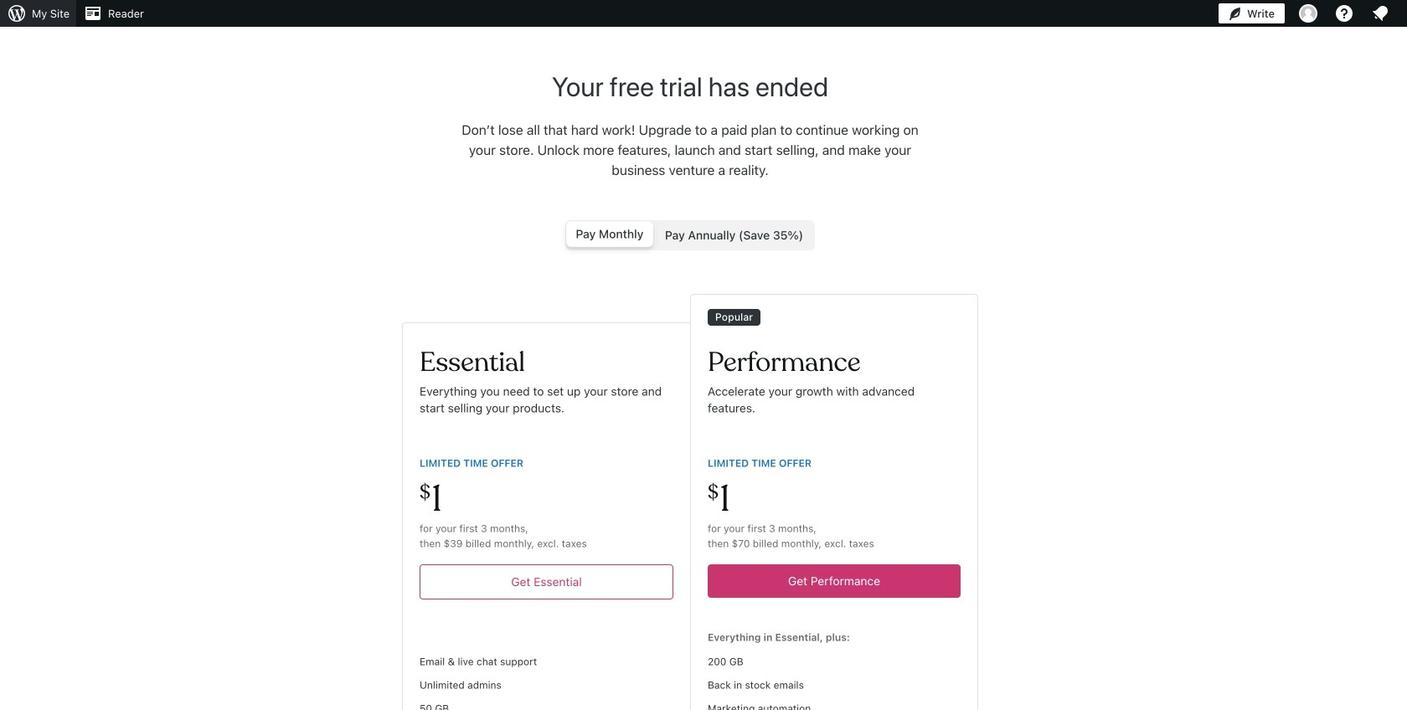 Task type: describe. For each thing, give the bounding box(es) containing it.
manage your notifications image
[[1371, 3, 1391, 23]]

help image
[[1335, 3, 1355, 23]]

my profile image
[[1300, 4, 1318, 23]]



Task type: locate. For each thing, give the bounding box(es) containing it.
main content
[[255, 66, 1126, 711]]

option group
[[566, 220, 815, 251]]

None radio
[[566, 221, 654, 247]]

None radio
[[655, 222, 814, 249]]



Task type: vqa. For each thing, say whether or not it's contained in the screenshot.
list item
no



